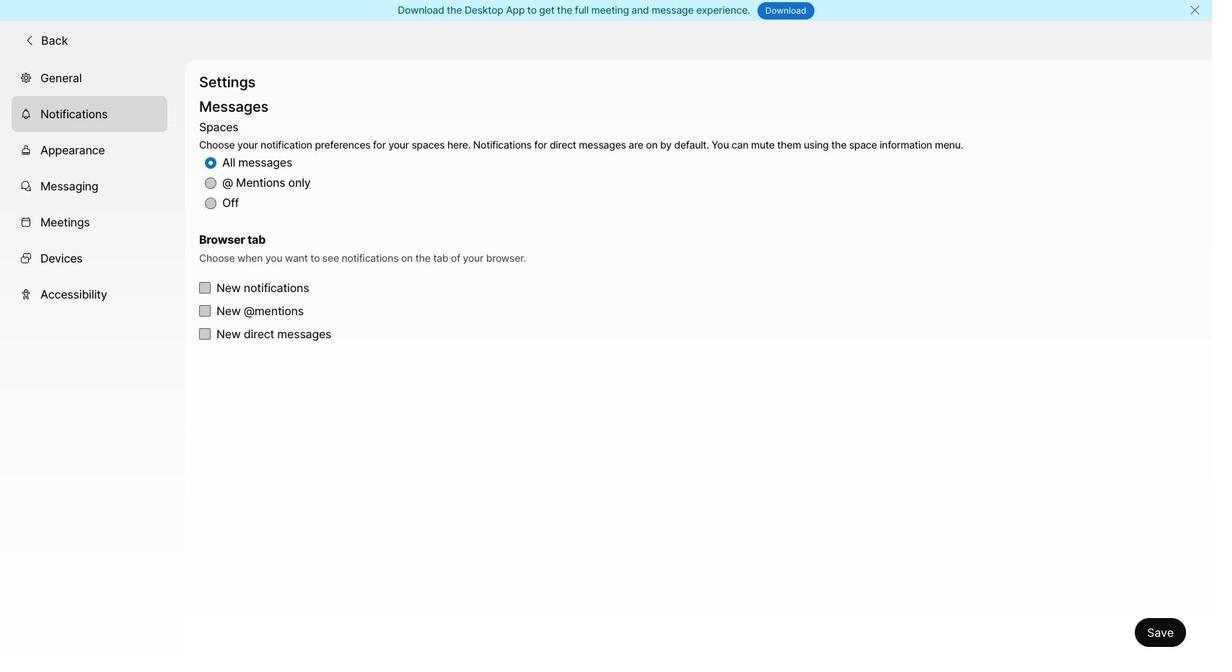 Task type: vqa. For each thing, say whether or not it's contained in the screenshot.
General tab
yes



Task type: describe. For each thing, give the bounding box(es) containing it.
accessibility tab
[[12, 276, 167, 312]]

devices tab
[[12, 240, 167, 276]]

notifications tab
[[12, 96, 167, 132]]

Off radio
[[205, 198, 217, 209]]

messaging tab
[[12, 168, 167, 204]]

appearance tab
[[12, 132, 167, 168]]

cancel_16 image
[[1190, 4, 1201, 16]]

meetings tab
[[12, 204, 167, 240]]

@ Mentions only radio
[[205, 178, 217, 189]]

settings navigation
[[0, 60, 185, 671]]



Task type: locate. For each thing, give the bounding box(es) containing it.
All messages radio
[[205, 157, 217, 169]]

general tab
[[12, 60, 167, 96]]

option group
[[199, 117, 964, 214]]



